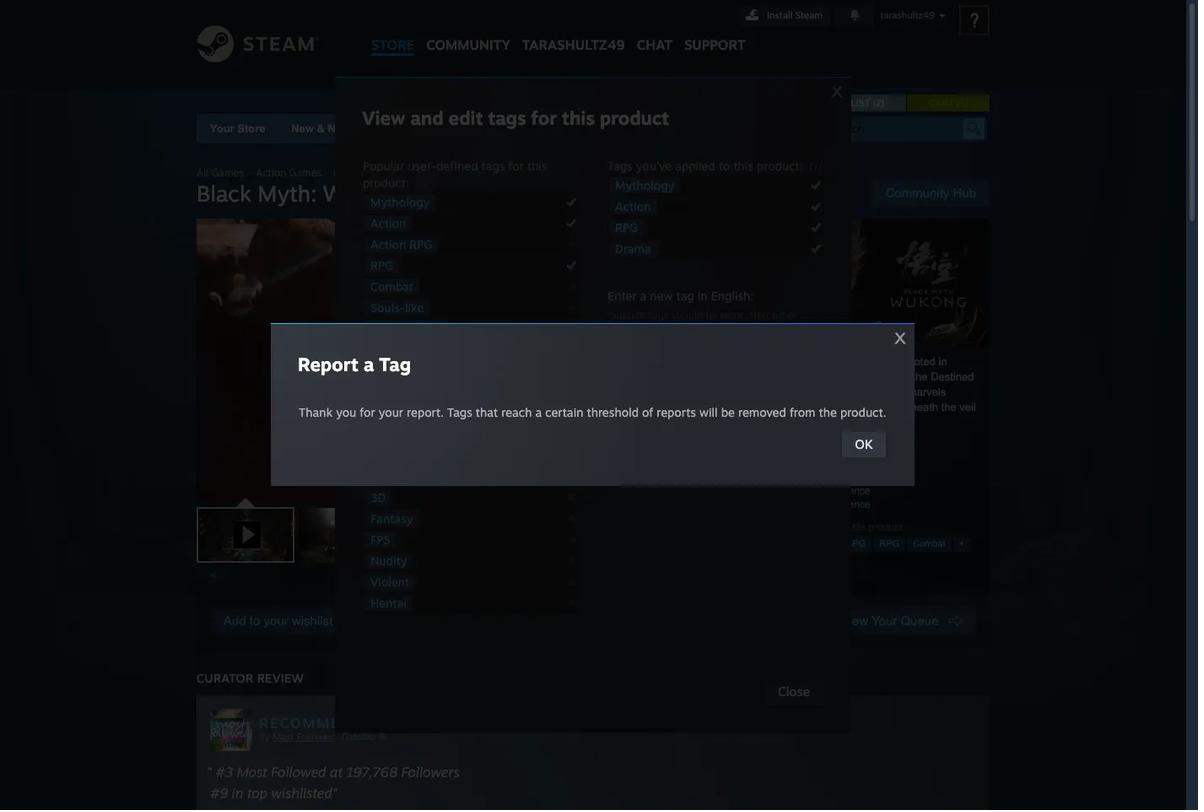 Task type: describe. For each thing, give the bounding box(es) containing it.
the down you
[[813, 386, 828, 398]]

threshold
[[587, 405, 639, 420]]

action link for rpg
[[609, 198, 657, 214]]

glorious
[[738, 416, 776, 429]]

of inside black myth: wukong is an action rpg rooted in chinese mythology. you shall set out as the destined one to venture into the challenges and marvels ahead, to uncover the obscured truth beneath the veil of a glorious legend from the past.
[[717, 416, 726, 429]]

followed for "
[[271, 764, 326, 781]]

myth: for black myth: wukong is an action rpg rooted in chinese mythology. you shall set out as the destined one to venture into the challenges and marvels ahead, to uncover the obscured truth beneath the veil of a glorious legend from the past.
[[746, 355, 773, 368]]

singleplayer
[[371, 406, 438, 420]]

cart
[[929, 98, 954, 108]]

0 horizontal spatial tags
[[447, 405, 473, 420]]

game for 1st game science link
[[804, 485, 832, 497]]

combat for the top combat link
[[371, 279, 414, 294]]

Enter a tag text field
[[614, 344, 757, 365]]

certain
[[546, 405, 584, 420]]

1 horizontal spatial popular
[[717, 522, 752, 533]]

( for 2
[[873, 98, 876, 108]]

nudity
[[371, 554, 407, 568]]

1 horizontal spatial mythology link
[[609, 177, 681, 193]]

destined
[[931, 371, 974, 383]]

product: inside popular user-defined tags for this product:
[[363, 176, 409, 190]]

legend
[[779, 416, 812, 429]]

0 horizontal spatial tarashultz49
[[522, 36, 625, 53]]

1 vertical spatial adventure
[[371, 448, 427, 463]]

this right the 'shop' at the left top of the page
[[562, 106, 595, 129]]

ignore
[[429, 614, 465, 628]]

to inside add to your wishlist link
[[250, 614, 260, 628]]

community hub link
[[872, 180, 990, 207]]

and for slash
[[402, 469, 422, 484]]

2 > from the left
[[325, 166, 331, 179]]

black for black myth: wukong
[[197, 180, 251, 207]]

the left veil
[[942, 401, 957, 414]]

wukong for black myth: wukong is an action rpg rooted in chinese mythology. you shall set out as the destined one to venture into the challenges and marvels ahead, to uncover the obscured truth beneath the veil of a glorious legend from the past.
[[776, 355, 816, 368]]

obscured
[[826, 401, 871, 414]]

view for view and edit tags for this product
[[362, 106, 406, 129]]

curator
[[197, 671, 253, 685]]

0 horizontal spatial your
[[210, 122, 234, 135]]

marvels
[[908, 386, 947, 398]]

recommended
[[259, 714, 385, 732]]

categories
[[414, 122, 471, 135]]

reviews
[[843, 440, 877, 452]]

0 vertical spatial combat link
[[365, 279, 420, 295]]

report.
[[407, 405, 444, 420]]

removed
[[739, 405, 787, 420]]

past.
[[859, 416, 883, 429]]

slash
[[426, 469, 455, 484]]

be inside enter a new tag in english: suitable tags should be terms that other users would find useful to browse by.
[[706, 309, 718, 322]]

1 game science link from the top
[[804, 485, 871, 497]]

2 game science link from the top
[[804, 499, 871, 511]]

0 vertical spatial fantasy
[[399, 322, 442, 336]]

noteworthy
[[328, 122, 388, 135]]

black myth: wukong is an action rpg rooted in chinese mythology. you shall set out as the destined one to venture into the challenges and marvels ahead, to uncover the obscured truth beneath the veil of a glorious legend from the past.
[[717, 355, 977, 429]]

curator review
[[197, 671, 304, 685]]

1 horizontal spatial your
[[872, 614, 898, 628]]

into
[[792, 386, 810, 398]]

dark fantasy
[[371, 322, 442, 336]]

0 vertical spatial adventure
[[411, 385, 468, 399]]

0 vertical spatial action rpg
[[371, 237, 432, 252]]

(?) inside tags you've applied to this product: (?)
[[810, 161, 821, 173]]

the up user
[[819, 405, 837, 420]]

labs
[[643, 122, 669, 135]]

you
[[336, 405, 356, 420]]

is
[[819, 355, 827, 368]]

( for 1
[[957, 98, 960, 108]]

1 horizontal spatial black
[[334, 166, 359, 179]]

1 horizontal spatial combat link
[[907, 536, 952, 552]]

to right applied
[[719, 159, 730, 173]]

0 horizontal spatial popular user-defined tags for this product:
[[363, 159, 548, 190]]

black for black myth: wukong is an action rpg rooted in chinese mythology. you shall set out as the destined one to venture into the challenges and marvels ahead, to uncover the obscured truth beneath the veil of a glorious legend from the past.
[[717, 355, 743, 368]]

labs link
[[630, 114, 683, 143]]

this inside popular user-defined tags for this product:
[[528, 159, 548, 173]]

all games link
[[197, 166, 244, 179]]

new
[[650, 289, 673, 303]]

3d
[[371, 490, 386, 505]]

and inside black myth: wukong is an action rpg rooted in chinese mythology. you shall set out as the destined one to venture into the challenges and marvels ahead, to uncover the obscured truth beneath the veil of a glorious legend from the past.
[[887, 386, 905, 398]]

at
[[330, 764, 343, 781]]

a inside enter a new tag in english: suitable tags should be terms that other users would find useful to browse by.
[[640, 289, 647, 303]]

as
[[898, 371, 910, 383]]

your store
[[210, 122, 265, 135]]

veil
[[960, 401, 977, 414]]

for right points
[[531, 106, 557, 129]]

0 horizontal spatial of
[[642, 405, 654, 420]]

tags you've applied to this product: (?)
[[608, 159, 821, 173]]

search text field
[[829, 118, 960, 140]]

that inside enter a new tag in english: suitable tags should be terms that other users would find useful to browse by.
[[751, 309, 770, 322]]

and for edit
[[411, 106, 444, 129]]

no user reviews
[[804, 440, 877, 452]]

8
[[380, 731, 385, 743]]

user- inside popular user-defined tags for this product:
[[408, 159, 437, 173]]

souls-like
[[371, 300, 424, 315]]

terms
[[721, 309, 748, 322]]

suitable
[[608, 309, 646, 322]]

0 vertical spatial tags
[[608, 159, 633, 173]]

hack and slash link
[[365, 468, 461, 485]]

souls-
[[371, 300, 405, 315]]

a inside black myth: wukong is an action rpg rooted in chinese mythology. you shall set out as the destined one to venture into the challenges and marvels ahead, to uncover the obscured truth beneath the veil of a glorious legend from the past.
[[729, 416, 735, 429]]

other
[[773, 309, 798, 322]]

0 vertical spatial action rpg link
[[365, 236, 438, 252]]

0 horizontal spatial mythology
[[371, 195, 430, 209]]

the down obscured
[[840, 416, 856, 429]]

violent
[[371, 575, 410, 589]]

1 vertical spatial mythology link
[[365, 194, 436, 210]]

browse
[[732, 321, 766, 333]]

1 vertical spatial action rpg link
[[812, 536, 872, 552]]

1 vertical spatial popular user-defined tags for this product:
[[717, 522, 905, 533]]

black myth: wukong
[[197, 180, 408, 207]]

story rich link
[[365, 342, 433, 358]]

add
[[224, 614, 246, 628]]

chinese
[[717, 371, 757, 383]]

fps link
[[365, 532, 396, 548]]

1 vertical spatial your
[[264, 614, 288, 628]]

tags inside popular user-defined tags for this product:
[[482, 159, 505, 173]]

+
[[959, 539, 965, 549]]

users
[[608, 321, 633, 333]]

1 vertical spatial fantasy
[[371, 512, 413, 526]]

rpg inside black myth: wukong is an action rpg rooted in chinese mythology. you shall set out as the destined one to venture into the challenges and marvels ahead, to uncover the obscured truth beneath the veil of a glorious legend from the past.
[[878, 355, 902, 368]]

tag
[[379, 353, 411, 376]]

2 horizontal spatial rpg link
[[874, 536, 906, 552]]

wishlist
[[292, 614, 333, 628]]

nudity link
[[365, 553, 413, 569]]

story
[[371, 343, 400, 357]]

violent link
[[365, 574, 416, 590]]

ok
[[855, 436, 873, 452]]

truth
[[874, 401, 896, 414]]

by.
[[769, 321, 782, 333]]

wishlist                 ( 2 )
[[827, 98, 885, 108]]

the down 'rooted' in the top right of the page
[[913, 371, 928, 383]]

1 games from the left
[[212, 166, 244, 179]]

rich
[[403, 343, 427, 357]]

a right "reach"
[[536, 405, 542, 420]]

0 vertical spatial product:
[[757, 159, 803, 173]]

#9
[[210, 785, 228, 802]]

0 vertical spatial your
[[379, 405, 404, 420]]

out
[[880, 371, 895, 383]]

0 vertical spatial mythology
[[615, 178, 675, 192]]

support
[[685, 36, 746, 53]]

install steam link
[[738, 5, 831, 25]]

2 games from the left
[[289, 166, 322, 179]]

shall
[[837, 371, 859, 383]]

uncover
[[765, 401, 804, 414]]

top
[[247, 785, 268, 802]]

science for 1st game science link from the bottom of the page
[[835, 499, 871, 511]]

game for 1st game science link from the bottom of the page
[[804, 499, 832, 511]]

chat link
[[631, 0, 679, 57]]

most for "
[[237, 764, 267, 781]]



Task type: vqa. For each thing, say whether or not it's contained in the screenshot.
USER- to the right
yes



Task type: locate. For each thing, give the bounding box(es) containing it.
from inside black myth: wukong is an action rpg rooted in chinese mythology. you shall set out as the destined one to venture into the challenges and marvels ahead, to uncover the obscured truth beneath the veil of a glorious legend from the past.
[[815, 416, 837, 429]]

2 vertical spatial in
[[232, 785, 243, 802]]

report a tag
[[298, 353, 411, 376]]

1 ) from the left
[[881, 98, 885, 108]]

0 vertical spatial myth:
[[362, 166, 389, 179]]

combat link up souls-
[[365, 279, 420, 295]]

followed inside recommended by most followed october 8
[[297, 731, 335, 743]]

that
[[751, 309, 770, 322], [476, 405, 498, 420]]

myth: down action games link
[[258, 180, 317, 207]]

0 horizontal spatial mythology link
[[365, 194, 436, 210]]

0 vertical spatial in
[[698, 289, 708, 303]]

1 vertical spatial (?)
[[416, 178, 427, 190]]

1 horizontal spatial in
[[698, 289, 708, 303]]

0 vertical spatial user-
[[408, 159, 437, 173]]

to inside enter a new tag in english: suitable tags should be terms that other users would find useful to browse by.
[[719, 321, 729, 333]]

1 vertical spatial myth:
[[258, 180, 317, 207]]

english:
[[711, 289, 754, 303]]

0 vertical spatial view
[[362, 106, 406, 129]]

1 horizontal spatial defined
[[777, 522, 811, 533]]

&
[[317, 122, 325, 135]]

0 vertical spatial be
[[706, 309, 718, 322]]

steam
[[796, 9, 823, 21]]

popular user-defined tags for this product: down the developer:
[[717, 522, 905, 533]]

1 > from the left
[[247, 166, 253, 179]]

0 horizontal spatial defined
[[437, 159, 478, 173]]

new
[[291, 122, 314, 135]]

1 horizontal spatial )
[[965, 98, 968, 108]]

0 horizontal spatial action link
[[365, 215, 412, 231]]

1 horizontal spatial combat
[[913, 539, 946, 549]]

combat link left +
[[907, 536, 952, 552]]

science for 1st game science link
[[835, 485, 871, 497]]

for down points
[[509, 159, 524, 173]]

of
[[642, 405, 654, 420], [717, 416, 726, 429]]

tags left you've
[[608, 159, 633, 173]]

wukong for black myth: wukong
[[323, 180, 408, 207]]

rpg link down you've
[[609, 219, 644, 235]]

wishlist
[[827, 98, 871, 108]]

0 vertical spatial combat
[[371, 279, 414, 294]]

game
[[804, 485, 832, 497], [804, 499, 832, 511]]

defined down no
[[777, 522, 811, 533]]

0 horizontal spatial drama link
[[365, 363, 412, 379]]

in right tag
[[698, 289, 708, 303]]

drama link
[[609, 241, 657, 257], [365, 363, 412, 379]]

from up user
[[815, 416, 837, 429]]

atmospheric link
[[365, 426, 446, 442]]

tags down user
[[813, 522, 833, 533]]

in
[[698, 289, 708, 303], [939, 355, 948, 368], [232, 785, 243, 802]]

to right useful
[[719, 321, 729, 333]]

followers
[[402, 764, 460, 781]]

combat left +
[[913, 539, 946, 549]]

#3
[[216, 764, 233, 781]]

user- down the developer:
[[754, 522, 777, 533]]

0 vertical spatial drama link
[[609, 241, 657, 257]]

tags right report.
[[447, 405, 473, 420]]

in for " #3 most followed at 197,768 followers #9 in top wishlisted"
[[232, 785, 243, 802]]

0 horizontal spatial >
[[247, 166, 253, 179]]

2 ( from the left
[[957, 98, 960, 108]]

thank
[[299, 405, 333, 420]]

1 horizontal spatial tags
[[608, 159, 633, 173]]

1 vertical spatial combat link
[[907, 536, 952, 552]]

0 vertical spatial black
[[334, 166, 359, 179]]

cart         ( 1 )
[[929, 98, 968, 108]]

defined down categories
[[437, 159, 478, 173]]

1 horizontal spatial user-
[[754, 522, 777, 533]]

one
[[717, 386, 737, 398]]

tags down points
[[482, 159, 505, 173]]

2 vertical spatial rpg link
[[874, 536, 906, 552]]

wukong down black myth: wukong link
[[323, 180, 408, 207]]

1 vertical spatial defined
[[777, 522, 811, 533]]

community hub
[[886, 186, 977, 200]]

hack
[[371, 469, 398, 484]]

fantasy up rich
[[399, 322, 442, 336]]

community link
[[421, 0, 516, 61]]

challenges
[[831, 386, 884, 398]]

0 horizontal spatial black
[[197, 180, 251, 207]]

1 vertical spatial combat
[[913, 539, 946, 549]]

action link
[[609, 198, 657, 214], [365, 215, 412, 231]]

1 horizontal spatial myth:
[[362, 166, 389, 179]]

all games > action games > black myth: wukong
[[197, 166, 431, 179]]

most followed link
[[273, 731, 335, 743]]

action games link
[[256, 166, 322, 179]]

1 vertical spatial drama link
[[365, 363, 412, 379]]

) for 1
[[965, 98, 968, 108]]

0 horizontal spatial drama
[[371, 364, 407, 378]]

for right you
[[360, 405, 375, 420]]

1 horizontal spatial of
[[717, 416, 726, 429]]

1 horizontal spatial action rpg link
[[812, 536, 872, 552]]

to down chinese
[[740, 386, 750, 398]]

> right "all games" link
[[247, 166, 253, 179]]

fantasy link
[[365, 511, 419, 527]]

view your queue link
[[828, 608, 977, 635]]

>
[[247, 166, 253, 179], [325, 166, 331, 179]]

1 horizontal spatial product:
[[757, 159, 803, 173]]

adventure up report.
[[411, 385, 468, 399]]

rpg
[[615, 220, 638, 235], [410, 237, 432, 252], [371, 258, 393, 273], [878, 355, 902, 368], [846, 539, 866, 549], [880, 539, 900, 549]]

and left edit
[[411, 106, 444, 129]]

action
[[256, 166, 286, 179], [615, 199, 651, 214], [371, 216, 406, 230], [371, 237, 406, 252], [818, 539, 843, 549]]

2 vertical spatial black
[[717, 355, 743, 368]]

in inside " #3 most followed at 197,768 followers #9 in top wishlisted"
[[232, 785, 243, 802]]

adventure
[[411, 385, 468, 399], [371, 448, 427, 463]]

1 horizontal spatial drama link
[[609, 241, 657, 257]]

news link
[[574, 114, 630, 143]]

review
[[257, 671, 304, 685]]

to up glorious
[[753, 401, 762, 414]]

0 horizontal spatial action rpg link
[[365, 236, 438, 252]]

1 game from the top
[[804, 485, 832, 497]]

your left store
[[210, 122, 234, 135]]

queue
[[901, 614, 939, 628]]

user
[[820, 440, 840, 452]]

0 horizontal spatial view
[[362, 106, 406, 129]]

find
[[667, 321, 685, 333]]

0 horizontal spatial combat link
[[365, 279, 420, 295]]

1 vertical spatial mythology
[[371, 195, 430, 209]]

0 horizontal spatial )
[[881, 98, 885, 108]]

1 horizontal spatial drama
[[615, 241, 651, 256]]

wukong up the mythology.
[[776, 355, 816, 368]]

of left reports
[[642, 405, 654, 420]]

1 vertical spatial action rpg
[[818, 539, 866, 549]]

popular down noteworthy
[[363, 159, 405, 173]]

( right 'wishlist'
[[873, 98, 876, 108]]

dark
[[371, 322, 396, 336]]

a left new
[[640, 289, 647, 303]]

action rpg link
[[365, 236, 438, 252], [812, 536, 872, 552]]

and down adventure link
[[402, 469, 422, 484]]

0 horizontal spatial (?)
[[416, 178, 427, 190]]

should
[[672, 309, 703, 322]]

0 horizontal spatial your
[[264, 614, 288, 628]]

your left wishlist
[[264, 614, 288, 628]]

user-
[[408, 159, 437, 173], [754, 522, 777, 533]]

myth: for black myth: wukong
[[258, 180, 317, 207]]

tarashultz49
[[881, 9, 935, 21], [522, 36, 625, 53]]

by
[[259, 731, 270, 743]]

drama link up enter
[[609, 241, 657, 257]]

0 vertical spatial wukong
[[392, 166, 431, 179]]

combat link
[[365, 279, 420, 295], [907, 536, 952, 552]]

1 vertical spatial that
[[476, 405, 498, 420]]

2
[[876, 98, 881, 108]]

0 vertical spatial action link
[[609, 198, 657, 214]]

) up search text box
[[881, 98, 885, 108]]

report
[[298, 353, 359, 376]]

black down "all games" link
[[197, 180, 251, 207]]

defined
[[437, 159, 478, 173], [777, 522, 811, 533]]

be right the will
[[721, 405, 735, 420]]

1 vertical spatial most
[[237, 764, 267, 781]]

and
[[411, 106, 444, 129], [887, 386, 905, 398], [402, 469, 422, 484]]

popular down the developer:
[[717, 522, 752, 533]]

mythology link down you've
[[609, 177, 681, 193]]

user- down categories link
[[408, 159, 437, 173]]

that left "reach"
[[476, 405, 498, 420]]

in for black myth: wukong is an action rpg rooted in chinese mythology. you shall set out as the destined one to venture into the challenges and marvels ahead, to uncover the obscured truth beneath the veil of a glorious legend from the past.
[[939, 355, 948, 368]]

the
[[913, 371, 928, 383], [813, 386, 828, 398], [808, 401, 823, 414], [942, 401, 957, 414], [819, 405, 837, 420], [840, 416, 856, 429]]

tags inside enter a new tag in english: suitable tags should be terms that other users would find useful to browse by.
[[649, 309, 669, 322]]

1 horizontal spatial action link
[[609, 198, 657, 214]]

store
[[371, 36, 415, 53]]

( right 'cart' at right top
[[957, 98, 960, 108]]

of down ahead,
[[717, 416, 726, 429]]

2 game from the top
[[804, 499, 832, 511]]

rpg link left +
[[874, 536, 906, 552]]

myth: up chinese
[[746, 355, 773, 368]]

your left "queue"
[[872, 614, 898, 628]]

in inside black myth: wukong is an action rpg rooted in chinese mythology. you shall set out as the destined one to venture into the challenges and marvels ahead, to uncover the obscured truth beneath the veil of a glorious legend from the past.
[[939, 355, 948, 368]]

myth: inside black myth: wukong is an action rpg rooted in chinese mythology. you shall set out as the destined one to venture into the challenges and marvels ahead, to uncover the obscured truth beneath the veil of a glorious legend from the past.
[[746, 355, 773, 368]]

0 vertical spatial mythology link
[[609, 177, 681, 193]]

1 science from the top
[[835, 485, 871, 497]]

community
[[426, 36, 511, 53]]

0 vertical spatial defined
[[437, 159, 478, 173]]

1 horizontal spatial mythology
[[615, 178, 675, 192]]

1 horizontal spatial be
[[721, 405, 735, 420]]

mythology link down black myth: wukong link
[[365, 194, 436, 210]]

games
[[212, 166, 244, 179], [289, 166, 322, 179]]

store link
[[365, 0, 421, 61]]

0 vertical spatial most
[[273, 731, 294, 743]]

1 vertical spatial user-
[[754, 522, 777, 533]]

in inside enter a new tag in english: suitable tags should be terms that other users would find useful to browse by.
[[698, 289, 708, 303]]

fantasy up fps link
[[371, 512, 413, 526]]

combat up souls-
[[371, 279, 414, 294]]

black down new & noteworthy link
[[334, 166, 359, 179]]

install steam
[[767, 9, 823, 21]]

1 horizontal spatial popular user-defined tags for this product:
[[717, 522, 905, 533]]

myth: down noteworthy
[[362, 166, 389, 179]]

view your queue
[[841, 614, 950, 628]]

in up destined
[[939, 355, 948, 368]]

adventure down atmospheric
[[371, 448, 427, 463]]

0 horizontal spatial combat
[[371, 279, 414, 294]]

hack and slash
[[371, 469, 455, 484]]

drama up the action- at the left of page
[[371, 364, 407, 378]]

action rpg
[[371, 237, 432, 252], [818, 539, 866, 549]]

install
[[767, 9, 793, 21]]

0 horizontal spatial action rpg
[[371, 237, 432, 252]]

2 ) from the left
[[965, 98, 968, 108]]

"
[[207, 764, 212, 781]]

and down as
[[887, 386, 905, 398]]

1 horizontal spatial games
[[289, 166, 322, 179]]

) right 'cart' at right top
[[965, 98, 968, 108]]

wishlisted"
[[271, 785, 338, 802]]

new & noteworthy
[[291, 122, 388, 135]]

games right all
[[212, 166, 244, 179]]

rpg link up souls-
[[365, 257, 399, 273]]

2 game science from the top
[[804, 499, 871, 511]]

) for 2
[[881, 98, 885, 108]]

followed
[[297, 731, 335, 743], [271, 764, 326, 781]]

2 science from the top
[[835, 499, 871, 511]]

drama link up the action- at the left of page
[[365, 363, 412, 379]]

2 horizontal spatial product:
[[869, 522, 905, 533]]

followed up at
[[297, 731, 335, 743]]

mythology down you've
[[615, 178, 675, 192]]

community
[[886, 186, 950, 200]]

no
[[804, 440, 817, 452]]

mythology down black myth: wukong link
[[371, 195, 430, 209]]

tags down new
[[649, 309, 669, 322]]

wukong inside black myth: wukong is an action rpg rooted in chinese mythology. you shall set out as the destined one to venture into the challenges and marvels ahead, to uncover the obscured truth beneath the veil of a glorious legend from the past.
[[776, 355, 816, 368]]

a down ahead,
[[729, 416, 735, 429]]

popular
[[363, 159, 405, 173], [717, 522, 752, 533]]

for inside popular user-defined tags for this product:
[[509, 159, 524, 173]]

1 vertical spatial drama
[[371, 364, 407, 378]]

most for recommended
[[273, 731, 294, 743]]

be
[[706, 309, 718, 322], [721, 405, 735, 420]]

tags left the 'shop' at the left top of the page
[[488, 106, 526, 129]]

fantasy
[[399, 322, 442, 336], [371, 512, 413, 526]]

1 vertical spatial tarashultz49
[[522, 36, 625, 53]]

recommended by most followed october 8
[[259, 714, 385, 743]]

reports
[[657, 405, 696, 420]]

from down into
[[790, 405, 816, 420]]

0 vertical spatial popular
[[363, 159, 405, 173]]

follow
[[363, 614, 399, 628]]

2 horizontal spatial black
[[717, 355, 743, 368]]

1 game science from the top
[[804, 485, 871, 497]]

2 vertical spatial wukong
[[776, 355, 816, 368]]

for down no user reviews
[[835, 522, 847, 533]]

1 vertical spatial game science
[[804, 499, 871, 511]]

view left "queue"
[[841, 614, 869, 628]]

0 vertical spatial tarashultz49
[[881, 9, 935, 21]]

0 horizontal spatial games
[[212, 166, 244, 179]]

add to your wishlist link
[[210, 608, 346, 635]]

0 vertical spatial science
[[835, 485, 871, 497]]

1 horizontal spatial (?)
[[810, 161, 821, 173]]

points
[[497, 122, 530, 135]]

a left tag in the left top of the page
[[364, 353, 374, 376]]

hentai
[[371, 596, 407, 610]]

games up black myth: wukong
[[289, 166, 322, 179]]

1 ( from the left
[[873, 98, 876, 108]]

be left terms
[[706, 309, 718, 322]]

black up chinese
[[717, 355, 743, 368]]

points shop link
[[483, 114, 574, 143]]

followed up wishlisted"
[[271, 764, 326, 781]]

0 horizontal spatial that
[[476, 405, 498, 420]]

0 horizontal spatial user-
[[408, 159, 437, 173]]

story rich
[[371, 343, 427, 357]]

defined inside popular user-defined tags for this product:
[[437, 159, 478, 173]]

black inside black myth: wukong is an action rpg rooted in chinese mythology. you shall set out as the destined one to venture into the challenges and marvels ahead, to uncover the obscured truth beneath the veil of a glorious legend from the past.
[[717, 355, 743, 368]]

mythology.
[[760, 371, 812, 383]]

1 horizontal spatial your
[[379, 405, 404, 420]]

0 vertical spatial game
[[804, 485, 832, 497]]

1 horizontal spatial tarashultz49
[[881, 9, 935, 21]]

mythology
[[615, 178, 675, 192], [371, 195, 430, 209]]

action link down black myth: wukong link
[[365, 215, 412, 231]]

1 vertical spatial your
[[872, 614, 898, 628]]

0 horizontal spatial myth:
[[258, 180, 317, 207]]

1 vertical spatial view
[[841, 614, 869, 628]]

ahead,
[[717, 401, 750, 414]]

> up black myth: wukong
[[325, 166, 331, 179]]

1 vertical spatial product:
[[363, 176, 409, 190]]

your down the action- at the left of page
[[379, 405, 404, 420]]

most up top
[[237, 764, 267, 781]]

most inside " #3 most followed at 197,768 followers #9 in top wishlisted"
[[237, 764, 267, 781]]

1 horizontal spatial >
[[325, 166, 331, 179]]

all
[[197, 166, 209, 179]]

popular user-defined tags for this product: down categories
[[363, 159, 548, 190]]

enter
[[608, 289, 637, 303]]

0 horizontal spatial product:
[[363, 176, 409, 190]]

the down into
[[808, 401, 823, 414]]

view up black myth: wukong link
[[362, 106, 406, 129]]

view for view your queue
[[841, 614, 869, 628]]

edit
[[449, 106, 483, 129]]

1 vertical spatial rpg link
[[365, 257, 399, 273]]

followed inside " #3 most followed at 197,768 followers #9 in top wishlisted"
[[271, 764, 326, 781]]

view and edit tags for this product
[[362, 106, 670, 129]]

your
[[379, 405, 404, 420], [264, 614, 288, 628]]

3d link
[[365, 490, 392, 506]]

action link down you've
[[609, 198, 657, 214]]

followed for recommended
[[297, 731, 335, 743]]

1 horizontal spatial view
[[841, 614, 869, 628]]

drama up enter
[[615, 241, 651, 256]]

this right applied
[[734, 159, 754, 173]]

mythology link
[[609, 177, 681, 193], [365, 194, 436, 210]]

to right "add"
[[250, 614, 260, 628]]

this down points shop
[[528, 159, 548, 173]]

1 vertical spatial science
[[835, 499, 871, 511]]

combat for the right combat link
[[913, 539, 946, 549]]

action-adventure
[[371, 385, 468, 399]]

1 horizontal spatial action rpg
[[818, 539, 866, 549]]

1 horizontal spatial that
[[751, 309, 770, 322]]

that left other
[[751, 309, 770, 322]]

2 vertical spatial and
[[402, 469, 422, 484]]

most right by
[[273, 731, 294, 743]]

hub
[[953, 186, 977, 200]]

most inside recommended by most followed october 8
[[273, 731, 294, 743]]

in right #9
[[232, 785, 243, 802]]

1 horizontal spatial rpg link
[[609, 219, 644, 235]]

this down the reviews
[[850, 522, 866, 533]]

wukong down categories link
[[392, 166, 431, 179]]

action link for action rpg
[[365, 215, 412, 231]]



